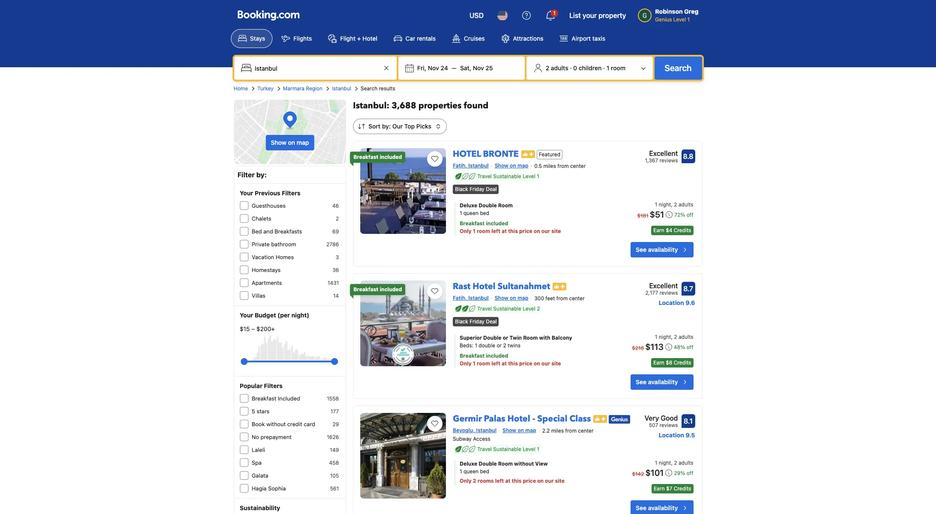 Task type: locate. For each thing, give the bounding box(es) containing it.
1 bed from the top
[[480, 210, 490, 217]]

2 travel sustainable level 1 from the top
[[478, 446, 540, 453]]

our inside deluxe double room 1 queen bed breakfast included only 1 room left at this price on our site
[[542, 228, 551, 235]]

istanbul down hotel bronte on the top of the page
[[469, 163, 489, 169]]

map inside button
[[297, 139, 309, 146]]

from right feet
[[557, 295, 568, 302]]

cruises link
[[445, 29, 493, 48]]

search results
[[361, 85, 396, 92]]

1 vertical spatial room
[[524, 335, 538, 341]]

2 black friday deal from the top
[[455, 319, 497, 325]]

our for $101
[[546, 478, 554, 485]]

your up the $15
[[240, 312, 253, 319]]

availability for rast hotel sultanahmet
[[649, 379, 679, 386]]

1 credits from the top
[[674, 227, 692, 234]]

fatih, istanbul down rast on the bottom
[[453, 295, 489, 302]]

excellent left scored 8.8 element
[[650, 150, 679, 157]]

458
[[329, 460, 339, 467]]

stays
[[250, 35, 265, 42]]

1 vertical spatial from
[[557, 295, 568, 302]]

1 vertical spatial see
[[636, 379, 647, 386]]

deluxe inside deluxe double room without view 1 queen bed only 2 rooms left at this price on our site
[[460, 461, 478, 467]]

1 black from the top
[[455, 186, 469, 193]]

0 vertical spatial room
[[612, 64, 626, 72]]

availability for hotel bronte
[[649, 246, 679, 253]]

excellent element for 8.8
[[646, 148, 679, 159]]

0 vertical spatial hotel
[[363, 35, 378, 42]]

fatih, down rast on the bottom
[[453, 295, 467, 302]]

0 vertical spatial bed
[[480, 210, 490, 217]]

search results updated. istanbul: 3,688 properties found. element
[[353, 100, 703, 112]]

room inside deluxe double room 1 queen bed breakfast included only 1 room left at this price on our site
[[499, 202, 513, 209]]

room for $101
[[499, 461, 513, 467]]

0 vertical spatial location
[[659, 299, 685, 307]]

fatih, down hotel on the top
[[453, 163, 467, 169]]

1 vertical spatial our
[[542, 361, 551, 367]]

2 bed from the top
[[480, 469, 490, 475]]

0 vertical spatial travel sustainable level 1
[[478, 173, 540, 180]]

search inside button
[[665, 63, 692, 73]]

credits right $7
[[674, 486, 692, 492]]

25
[[486, 64, 493, 72]]

0 vertical spatial night
[[659, 202, 672, 208]]

breakfast inside superior double or twin room with balcony beds: 1 double or 2 twins breakfast included only 1 room left at this price on our site
[[460, 353, 485, 359]]

see availability link down "$4"
[[631, 242, 694, 258]]

palas
[[484, 414, 506, 425]]

0 vertical spatial see availability link
[[631, 242, 694, 258]]

1 vertical spatial black friday deal
[[455, 319, 497, 325]]

airport taxis link
[[553, 29, 613, 48]]

0 vertical spatial deal
[[486, 186, 497, 193]]

1 , from the top
[[672, 202, 673, 208]]

earn left "$4"
[[654, 227, 665, 234]]

only for $101
[[460, 478, 472, 485]]

without
[[267, 421, 286, 428], [515, 461, 534, 467]]

2 your from the top
[[240, 312, 253, 319]]

2 deal from the top
[[486, 319, 497, 325]]

3
[[336, 254, 339, 261]]

1 breakfast included from the top
[[354, 154, 402, 160]]

1 vertical spatial site
[[552, 361, 562, 367]]

$7
[[667, 486, 673, 492]]

robinson greg genius level 1
[[656, 8, 699, 23]]

miles right 0.5
[[544, 163, 557, 169]]

adults inside 'button'
[[551, 64, 569, 72]]

0 vertical spatial ,
[[672, 202, 673, 208]]

search for search
[[665, 63, 692, 73]]

breakfast included right 14 on the left
[[354, 287, 402, 293]]

$51
[[650, 210, 665, 220]]

left inside deluxe double room 1 queen bed breakfast included only 1 room left at this price on our site
[[492, 228, 501, 235]]

see availability link for rast hotel sultanahmet
[[631, 375, 694, 390]]

2
[[546, 64, 550, 72], [675, 202, 678, 208], [336, 216, 339, 222], [537, 306, 540, 312], [675, 334, 678, 341], [504, 343, 507, 349], [675, 460, 678, 467], [473, 478, 477, 485]]

300
[[535, 295, 545, 302]]

black up the superior
[[455, 319, 469, 325]]

search for search results
[[361, 85, 378, 92]]

hotel inside germir palas hotel - special class link
[[508, 414, 531, 425]]

friday for hotel
[[470, 319, 485, 325]]

istanbul for hotel
[[469, 163, 489, 169]]

2 night from the top
[[659, 334, 672, 341]]

· left 0
[[570, 64, 572, 72]]

twin
[[510, 335, 522, 341]]

adults up '48% off'
[[679, 334, 694, 341]]

fri, nov 24 — sat, nov 25
[[418, 64, 493, 72]]

1 inside robinson greg genius level 1
[[688, 16, 690, 23]]

fatih, istanbul for hotel
[[453, 163, 489, 169]]

1 vertical spatial bed
[[480, 469, 490, 475]]

2 vertical spatial see availability link
[[631, 501, 694, 515]]

book without credit card
[[252, 421, 316, 428]]

scored 8.8 element
[[682, 150, 696, 163]]

2 left rooms
[[473, 478, 477, 485]]

2 vertical spatial price
[[523, 478, 536, 485]]

see availability for rast hotel sultanahmet
[[636, 379, 679, 386]]

with
[[540, 335, 551, 341]]

3 travel from the top
[[478, 446, 492, 453]]

·
[[570, 64, 572, 72], [604, 64, 606, 72]]

2 deluxe from the top
[[460, 461, 478, 467]]

see down $181
[[636, 246, 647, 253]]

excellent 1,367 reviews
[[646, 150, 679, 164]]

or left the twin
[[503, 335, 509, 341]]

show on map for hotel
[[495, 163, 529, 169]]

hotel inside 'flight + hotel' link
[[363, 35, 378, 42]]

this down the deluxe double room without view "link"
[[512, 478, 522, 485]]

1 vertical spatial breakfast included
[[354, 287, 402, 293]]

deluxe double room 1 queen bed breakfast included only 1 room left at this price on our site
[[460, 202, 562, 235]]

room inside deluxe double room without view 1 queen bed only 2 rooms left at this price on our site
[[499, 461, 513, 467]]

2 credits from the top
[[674, 360, 692, 366]]

1 vertical spatial filters
[[264, 383, 283, 390]]

travel sustainable level 1 for bronte
[[478, 173, 540, 180]]

location down good
[[659, 432, 685, 439]]

breakfast
[[354, 154, 379, 160], [460, 220, 485, 227], [354, 287, 379, 293], [460, 353, 485, 359], [252, 395, 277, 402]]

children
[[579, 64, 602, 72]]

reviews up location 9.6
[[660, 290, 679, 296]]

0 vertical spatial our
[[542, 228, 551, 235]]

2 down 300
[[537, 306, 540, 312]]

1 vertical spatial left
[[492, 361, 501, 367]]

1 your from the top
[[240, 190, 253, 197]]

special
[[538, 414, 568, 425]]

2 reviews from the top
[[660, 290, 679, 296]]

group
[[244, 355, 335, 369]]

this property is part of our preferred plus program. it's committed to providing outstanding service and excellent value. it'll pay us a higher commission if you make a booking. image up the 300 feet from center
[[553, 283, 567, 291]]

from down "featured"
[[558, 163, 569, 169]]

2 see from the top
[[636, 379, 647, 386]]

map for hotel
[[518, 163, 529, 169]]

1 travel from the top
[[478, 173, 492, 180]]

this property is part of our preferred plus program. it's committed to providing outstanding service and excellent value. it'll pay us a higher commission if you make a booking. image for hotel bronte
[[522, 150, 535, 158]]

level for palas
[[523, 446, 536, 453]]

2 availability from the top
[[649, 379, 679, 386]]

travel for palas
[[478, 446, 492, 453]]

1 horizontal spatial by:
[[382, 123, 391, 130]]

friday up the superior
[[470, 319, 485, 325]]

8.1
[[684, 418, 693, 426]]

night up $51 at the top right
[[659, 202, 672, 208]]

2 off from the top
[[687, 344, 694, 351]]

0 vertical spatial this
[[509, 228, 518, 235]]

0 vertical spatial at
[[502, 228, 507, 235]]

center
[[571, 163, 586, 169], [570, 295, 585, 302], [579, 428, 594, 434]]

miles for 2.2
[[552, 428, 564, 434]]

1 vertical spatial see availability link
[[631, 375, 694, 390]]

left inside deluxe double room without view 1 queen bed only 2 rooms left at this price on our site
[[496, 478, 504, 485]]

0 vertical spatial miles
[[544, 163, 557, 169]]

1 location from the top
[[659, 299, 685, 307]]

2 vertical spatial earn
[[654, 486, 665, 492]]

good
[[661, 415, 679, 423]]

without left view
[[515, 461, 534, 467]]

from inside '2.2 miles from center subway access'
[[566, 428, 577, 434]]

0 horizontal spatial ·
[[570, 64, 572, 72]]

double inside superior double or twin room with balcony beds: 1 double or 2 twins breakfast included only 1 room left at this price on our site
[[484, 335, 502, 341]]

1 night , 2 adults up 72%
[[656, 202, 694, 208]]

1 deal from the top
[[486, 186, 497, 193]]

1 friday from the top
[[470, 186, 485, 193]]

1 off from the top
[[687, 212, 694, 218]]

this inside superior double or twin room with balcony beds: 1 double or 2 twins breakfast included only 1 room left at this price on our site
[[509, 361, 518, 367]]

0 horizontal spatial nov
[[428, 64, 439, 72]]

1 vertical spatial this
[[509, 361, 518, 367]]

3 reviews from the top
[[660, 423, 679, 429]]

1 vertical spatial fatih, istanbul
[[453, 295, 489, 302]]

center down the class
[[579, 428, 594, 434]]

0 vertical spatial fatih,
[[453, 163, 467, 169]]

from down the class
[[566, 428, 577, 434]]

0 horizontal spatial search
[[361, 85, 378, 92]]

0 vertical spatial black friday deal
[[455, 186, 497, 193]]

site for $51
[[552, 228, 562, 235]]

0 vertical spatial search
[[665, 63, 692, 73]]

your budget (per night)
[[240, 312, 310, 319]]

$142
[[633, 471, 645, 478]]

excellent element
[[646, 148, 679, 159], [646, 281, 679, 291]]

1558
[[327, 396, 339, 402]]

8.8
[[684, 153, 694, 160]]

1 vertical spatial excellent element
[[646, 281, 679, 291]]

$218
[[633, 345, 645, 352]]

2 vertical spatial night
[[659, 460, 672, 467]]

site down the deluxe double room without view "link"
[[556, 478, 565, 485]]

0 vertical spatial 1 night , 2 adults
[[656, 202, 694, 208]]

list your property
[[570, 12, 627, 19]]

see availability down $7
[[636, 505, 679, 512]]

level down robinson
[[674, 16, 687, 23]]

travel sustainable level 1 down '2.2 miles from center subway access'
[[478, 446, 540, 453]]

$113
[[646, 342, 664, 352]]

room for $51
[[499, 202, 513, 209]]

2 vertical spatial only
[[460, 478, 472, 485]]

center right 0.5
[[571, 163, 586, 169]]

507
[[650, 423, 659, 429]]

show on map for germir
[[503, 428, 537, 434]]

2 vertical spatial credits
[[674, 486, 692, 492]]

1 vertical spatial travel
[[478, 306, 492, 312]]

level for hotel
[[523, 306, 536, 312]]

bronte
[[484, 148, 519, 160]]

sat, nov 25 button
[[457, 60, 497, 76]]

night up $101
[[659, 460, 672, 467]]

center inside '2.2 miles from center subway access'
[[579, 428, 594, 434]]

0 horizontal spatial this property is part of our preferred plus program. it's committed to providing outstanding service and excellent value. it'll pay us a higher commission if you make a booking. image
[[522, 150, 535, 158]]

2 fatih, istanbul from the top
[[453, 295, 489, 302]]

card
[[304, 421, 316, 428]]

1 vertical spatial fatih,
[[453, 295, 467, 302]]

germir palas hotel - special class
[[453, 414, 592, 425]]

0 horizontal spatial without
[[267, 421, 286, 428]]

0 vertical spatial excellent element
[[646, 148, 679, 159]]

deluxe inside deluxe double room 1 queen bed breakfast included only 1 room left at this price on our site
[[460, 202, 478, 209]]

superior double or twin room with balcony beds: 1 double or 2 twins breakfast included only 1 room left at this price on our site
[[460, 335, 573, 367]]

1 black friday deal from the top
[[455, 186, 497, 193]]

see availability link down $8
[[631, 375, 694, 390]]

sort by: our top picks
[[369, 123, 432, 130]]

level down 0.5
[[523, 173, 536, 180]]

14
[[334, 293, 339, 299]]

0 vertical spatial without
[[267, 421, 286, 428]]

show on map for rast
[[495, 295, 529, 302]]

previous
[[255, 190, 281, 197]]

1 nov from the left
[[428, 64, 439, 72]]

2 excellent from the top
[[650, 282, 679, 290]]

site inside deluxe double room without view 1 queen bed only 2 rooms left at this price on our site
[[556, 478, 565, 485]]

double inside deluxe double room 1 queen bed breakfast included only 1 room left at this price on our site
[[479, 202, 497, 209]]

at for $51
[[502, 228, 507, 235]]

off right 29%
[[687, 470, 694, 477]]

1 night , 2 adults up 48%
[[656, 334, 694, 341]]

69
[[333, 229, 339, 235]]

our down with
[[542, 361, 551, 367]]

location
[[659, 299, 685, 307], [659, 432, 685, 439]]

1 vertical spatial availability
[[649, 379, 679, 386]]

sustainability
[[240, 505, 280, 512]]

1 horizontal spatial without
[[515, 461, 534, 467]]

24
[[441, 64, 448, 72]]

excellent for 8.8
[[650, 150, 679, 157]]

very
[[645, 415, 660, 423]]

1 vertical spatial at
[[502, 361, 507, 367]]

1 reviews from the top
[[660, 157, 679, 164]]

excellent element left scored 8.8 element
[[646, 148, 679, 159]]

or right double
[[497, 343, 502, 349]]

1 night , 2 adults up 29%
[[656, 460, 694, 467]]

adults up 72% off
[[679, 202, 694, 208]]

by: for filter
[[257, 171, 267, 179]]

istanbul
[[332, 85, 352, 92], [469, 163, 489, 169], [469, 295, 489, 302], [477, 428, 497, 434]]

our
[[393, 123, 403, 130]]

2 up 29%
[[675, 460, 678, 467]]

room inside deluxe double room 1 queen bed breakfast included only 1 room left at this price on our site
[[477, 228, 491, 235]]

car
[[406, 35, 416, 42]]

1 night , 2 adults for hotel bronte
[[656, 202, 694, 208]]

availability down $8
[[649, 379, 679, 386]]

0 horizontal spatial hotel
[[363, 35, 378, 42]]

see availability
[[636, 246, 679, 253], [636, 379, 679, 386], [636, 505, 679, 512]]

scored 8.7 element
[[682, 282, 696, 296]]

excellent inside excellent 2,177 reviews
[[650, 282, 679, 290]]

location for germir palas hotel - special class
[[659, 432, 685, 439]]

double for bronte
[[479, 202, 497, 209]]

sort
[[369, 123, 381, 130]]

price inside deluxe double room without view 1 queen bed only 2 rooms left at this price on our site
[[523, 478, 536, 485]]

this inside deluxe double room 1 queen bed breakfast included only 1 room left at this price on our site
[[509, 228, 518, 235]]

3 , from the top
[[672, 460, 673, 467]]

2 left 'twins'
[[504, 343, 507, 349]]

nov left 24
[[428, 64, 439, 72]]

see availability down "$4"
[[636, 246, 679, 253]]

fatih, istanbul down hotel on the top
[[453, 163, 489, 169]]

sustainable down "bronte"
[[494, 173, 522, 180]]

see
[[636, 246, 647, 253], [636, 379, 647, 386], [636, 505, 647, 512]]

our down view
[[546, 478, 554, 485]]

center right feet
[[570, 295, 585, 302]]

miles for 0.5
[[544, 163, 557, 169]]

cruises
[[464, 35, 485, 42]]

29
[[333, 422, 339, 428]]

1 vertical spatial earn
[[654, 360, 665, 366]]

2 see availability link from the top
[[631, 375, 694, 390]]

friday for bronte
[[470, 186, 485, 193]]

0 horizontal spatial by:
[[257, 171, 267, 179]]

istanbul right 'region'
[[332, 85, 352, 92]]

adults for $51
[[679, 202, 694, 208]]

at down superior double or twin room with balcony link
[[502, 361, 507, 367]]

map for rast
[[518, 295, 529, 302]]

2 1 night , 2 adults from the top
[[656, 334, 694, 341]]

1 excellent from the top
[[650, 150, 679, 157]]

1 horizontal spatial this property is part of our preferred plus program. it's committed to providing outstanding service and excellent value. it'll pay us a higher commission if you make a booking. image
[[553, 283, 567, 291]]

1 vertical spatial deal
[[486, 319, 497, 325]]

black
[[455, 186, 469, 193], [455, 319, 469, 325]]

fatih, istanbul for rast
[[453, 295, 489, 302]]

2 vertical spatial see availability
[[636, 505, 679, 512]]

1 see from the top
[[636, 246, 647, 253]]

hotel left -
[[508, 414, 531, 425]]

reviews
[[660, 157, 679, 164], [660, 290, 679, 296], [660, 423, 679, 429]]

, up earn $8 credits
[[672, 334, 673, 341]]

0 vertical spatial left
[[492, 228, 501, 235]]

adults up 29% off
[[679, 460, 694, 467]]

adults
[[551, 64, 569, 72], [679, 202, 694, 208], [679, 334, 694, 341], [679, 460, 694, 467]]

2 left 0
[[546, 64, 550, 72]]

see for rast hotel sultanahmet
[[636, 379, 647, 386]]

night up $113 on the bottom right of page
[[659, 334, 672, 341]]

on inside button
[[288, 139, 295, 146]]

on inside deluxe double room 1 queen bed breakfast included only 1 room left at this price on our site
[[534, 228, 541, 235]]

scored 8.1 element
[[682, 415, 696, 429]]

2 vertical spatial off
[[687, 470, 694, 477]]

excellent element up location 9.6
[[646, 281, 679, 291]]

only inside deluxe double room without view 1 queen bed only 2 rooms left at this price on our site
[[460, 478, 472, 485]]

price inside deluxe double room 1 queen bed breakfast included only 1 room left at this price on our site
[[520, 228, 533, 235]]

hotel right +
[[363, 35, 378, 42]]

this property is part of our preferred plus program. it's committed to providing outstanding service and excellent value. it'll pay us a higher commission if you make a booking. image
[[522, 150, 535, 158], [553, 283, 567, 291], [594, 415, 608, 423], [594, 415, 608, 423]]

2 friday from the top
[[470, 319, 485, 325]]

this for $101
[[512, 478, 522, 485]]

price
[[520, 228, 533, 235], [520, 361, 533, 367], [523, 478, 536, 485]]

2 vertical spatial 1 night , 2 adults
[[656, 460, 694, 467]]

show for hotel
[[495, 163, 509, 169]]

fatih, for rast
[[453, 295, 467, 302]]

rast hotel sultanahmet image
[[361, 281, 446, 367]]

deal down travel sustainable level 2
[[486, 319, 497, 325]]

breakfast included for rast hotel sultanahmet
[[354, 287, 402, 293]]

1 vertical spatial only
[[460, 361, 472, 367]]

0 vertical spatial excellent
[[650, 150, 679, 157]]

attractions link
[[494, 29, 551, 48]]

2 inside 'button'
[[546, 64, 550, 72]]

level down 300
[[523, 306, 536, 312]]

1 vertical spatial or
[[497, 343, 502, 349]]

0 vertical spatial center
[[571, 163, 586, 169]]

fatih, for hotel
[[453, 163, 467, 169]]

without up prepayment
[[267, 421, 286, 428]]

hotel for palas
[[508, 414, 531, 425]]

filters right previous
[[282, 190, 301, 197]]

2 vertical spatial see
[[636, 505, 647, 512]]

2 only from the top
[[460, 361, 472, 367]]

excellent
[[650, 150, 679, 157], [650, 282, 679, 290]]

excellent up location 9.6
[[650, 282, 679, 290]]

credits
[[674, 227, 692, 234], [674, 360, 692, 366], [674, 486, 692, 492]]

1 fatih, istanbul from the top
[[453, 163, 489, 169]]

2 queen from the top
[[464, 469, 479, 475]]

show for rast
[[495, 295, 509, 302]]

credits right "$4"
[[674, 227, 692, 234]]

3 see availability from the top
[[636, 505, 679, 512]]

sustainable down '2.2 miles from center subway access'
[[494, 446, 522, 453]]

2 vertical spatial left
[[496, 478, 504, 485]]

deluxe for $101
[[460, 461, 478, 467]]

0 vertical spatial queen
[[464, 210, 479, 217]]

2 vertical spatial travel
[[478, 446, 492, 453]]

price for $51
[[520, 228, 533, 235]]

reviews inside excellent 1,367 reviews
[[660, 157, 679, 164]]

nov
[[428, 64, 439, 72], [473, 64, 484, 72]]

black friday deal for rast
[[455, 319, 497, 325]]

site down 'balcony'
[[552, 361, 562, 367]]

germir palas hotel - special class image
[[361, 414, 446, 499]]

miles inside '2.2 miles from center subway access'
[[552, 428, 564, 434]]

0 vertical spatial by:
[[382, 123, 391, 130]]

2 fatih, from the top
[[453, 295, 467, 302]]

only for $51
[[460, 228, 472, 235]]

only inside superior double or twin room with balcony beds: 1 double or 2 twins breakfast included only 1 room left at this price on our site
[[460, 361, 472, 367]]

1 only from the top
[[460, 228, 472, 235]]

3 see from the top
[[636, 505, 647, 512]]

1 travel sustainable level 1 from the top
[[478, 173, 540, 180]]

1 vertical spatial night
[[659, 334, 672, 341]]

price down deluxe double room link
[[520, 228, 533, 235]]

1 vertical spatial ,
[[672, 334, 673, 341]]

site down deluxe double room link
[[552, 228, 562, 235]]

travel down rast hotel sultanahmet
[[478, 306, 492, 312]]

reviews inside very good 507 reviews
[[660, 423, 679, 429]]

earn for rast hotel sultanahmet
[[654, 360, 665, 366]]

0 vertical spatial from
[[558, 163, 569, 169]]

filters up breakfast included at bottom left
[[264, 383, 283, 390]]

this property is part of our preferred plus program. it's committed to providing outstanding service and excellent value. it'll pay us a higher commission if you make a booking. image up 0.5
[[522, 150, 535, 158]]

availability down "$4"
[[649, 246, 679, 253]]

bed and breakfasts
[[252, 228, 302, 235]]

credits for rast hotel sultanahmet
[[674, 360, 692, 366]]

2.2 miles from center subway access
[[453, 428, 594, 443]]

3 only from the top
[[460, 478, 472, 485]]

off right 72%
[[687, 212, 694, 218]]

1 horizontal spatial hotel
[[473, 281, 496, 293]]

1 availability from the top
[[649, 246, 679, 253]]

1 vertical spatial 1 night , 2 adults
[[656, 334, 694, 341]]

book
[[252, 421, 265, 428]]

site inside deluxe double room 1 queen bed breakfast included only 1 room left at this price on our site
[[552, 228, 562, 235]]

3 see availability link from the top
[[631, 501, 694, 515]]

this inside deluxe double room without view 1 queen bed only 2 rooms left at this price on our site
[[512, 478, 522, 485]]

1 see availability link from the top
[[631, 242, 694, 258]]

1 inside deluxe double room without view 1 queen bed only 2 rooms left at this price on our site
[[460, 469, 463, 475]]

2 vertical spatial this
[[512, 478, 522, 485]]

1 fatih, from the top
[[453, 163, 467, 169]]

0 vertical spatial room
[[499, 202, 513, 209]]

at inside superior double or twin room with balcony beds: 1 double or 2 twins breakfast included only 1 room left at this price on our site
[[502, 361, 507, 367]]

at inside deluxe double room 1 queen bed breakfast included only 1 room left at this price on our site
[[502, 228, 507, 235]]

0 vertical spatial your
[[240, 190, 253, 197]]

0 vertical spatial breakfast included
[[354, 154, 402, 160]]

by: for sort
[[382, 123, 391, 130]]

marmara region
[[283, 85, 323, 92]]

your account menu robinson greg genius level 1 element
[[639, 4, 703, 24]]

1 vertical spatial deluxe
[[460, 461, 478, 467]]

black friday deal up the superior
[[455, 319, 497, 325]]

1 queen from the top
[[464, 210, 479, 217]]

only inside deluxe double room 1 queen bed breakfast included only 1 room left at this price on our site
[[460, 228, 472, 235]]

location for rast hotel sultanahmet
[[659, 299, 685, 307]]

, up the earn $7 credits
[[672, 460, 673, 467]]

at inside deluxe double room without view 1 queen bed only 2 rooms left at this price on our site
[[506, 478, 511, 485]]

see availability link down $7
[[631, 501, 694, 515]]

2 up 69
[[336, 216, 339, 222]]

$101
[[646, 468, 664, 478]]

flight + hotel link
[[321, 29, 385, 48]]

friday
[[470, 186, 485, 193], [470, 319, 485, 325]]

2 , from the top
[[672, 334, 673, 341]]

at right rooms
[[506, 478, 511, 485]]

0 vertical spatial credits
[[674, 227, 692, 234]]

by: left our in the top left of the page
[[382, 123, 391, 130]]

Where are you going? field
[[252, 60, 382, 76]]

miles right 2.2
[[552, 428, 564, 434]]

off right 48%
[[687, 344, 694, 351]]

0 vertical spatial earn
[[654, 227, 665, 234]]

location down excellent 2,177 reviews
[[659, 299, 685, 307]]

3 1 night , 2 adults from the top
[[656, 460, 694, 467]]

1 inside 'button'
[[607, 64, 610, 72]]

5 stars
[[252, 408, 270, 415]]

filter
[[238, 171, 255, 179]]

villas
[[252, 292, 266, 299]]

double inside deluxe double room without view 1 queen bed only 2 rooms left at this price on our site
[[479, 461, 497, 467]]

see availability link for hotel bronte
[[631, 242, 694, 258]]

reviews right the 1,367 at the right of page
[[660, 157, 679, 164]]

2 horizontal spatial hotel
[[508, 414, 531, 425]]

2 vertical spatial from
[[566, 428, 577, 434]]

3 availability from the top
[[649, 505, 679, 512]]

0 vertical spatial double
[[479, 202, 497, 209]]

1 vertical spatial credits
[[674, 360, 692, 366]]

reviews up location 9.5
[[660, 423, 679, 429]]

nov left 25
[[473, 64, 484, 72]]

1 vertical spatial friday
[[470, 319, 485, 325]]

spa
[[252, 460, 262, 467]]

credits right $8
[[674, 360, 692, 366]]

reviews inside excellent 2,177 reviews
[[660, 290, 679, 296]]

3 off from the top
[[687, 470, 694, 477]]

0 vertical spatial friday
[[470, 186, 485, 193]]

2 vertical spatial center
[[579, 428, 594, 434]]

2 travel from the top
[[478, 306, 492, 312]]

this property is part of our preferred plus program. it's committed to providing outstanding service and excellent value. it'll pay us a higher commission if you make a booking. image for hotel bronte
[[522, 150, 535, 158]]

istanbul down rast on the bottom
[[469, 295, 489, 302]]

stays link
[[231, 29, 273, 48]]

room inside superior double or twin room with balcony beds: 1 double or 2 twins breakfast included only 1 room left at this price on our site
[[477, 361, 491, 367]]

left for $51
[[492, 228, 501, 235]]

deal up deluxe double room 1 queen bed breakfast included only 1 room left at this price on our site
[[486, 186, 497, 193]]

level up the deluxe double room without view "link"
[[523, 446, 536, 453]]

0 vertical spatial see availability
[[636, 246, 679, 253]]

deal
[[486, 186, 497, 193], [486, 319, 497, 325]]

excellent 2,177 reviews
[[646, 282, 679, 296]]

1 sustainable from the top
[[494, 173, 522, 180]]

2 breakfast included from the top
[[354, 287, 402, 293]]

flights link
[[274, 29, 319, 48]]

3 sustainable from the top
[[494, 446, 522, 453]]

1 vertical spatial see availability
[[636, 379, 679, 386]]

our inside deluxe double room without view 1 queen bed only 2 rooms left at this price on our site
[[546, 478, 554, 485]]

black friday deal down hotel on the top
[[455, 186, 497, 193]]

2 black from the top
[[455, 319, 469, 325]]

2 see availability from the top
[[636, 379, 679, 386]]

included inside superior double or twin room with balcony beds: 1 double or 2 twins breakfast included only 1 room left at this price on our site
[[486, 353, 509, 359]]

0 vertical spatial deluxe
[[460, 202, 478, 209]]

1 vertical spatial queen
[[464, 469, 479, 475]]

show
[[271, 139, 287, 146], [495, 163, 509, 169], [495, 295, 509, 302], [503, 428, 517, 434]]

genius discounts available at this property. image
[[610, 415, 631, 424], [610, 415, 631, 424]]

1 horizontal spatial nov
[[473, 64, 484, 72]]

this property is part of our preferred plus program. it's committed to providing outstanding service and excellent value. it'll pay us a higher commission if you make a booking. image for rast hotel sultanahmet
[[553, 283, 567, 291]]

2 sustainable from the top
[[494, 306, 522, 312]]

1 see availability from the top
[[636, 246, 679, 253]]

at down deluxe double room link
[[502, 228, 507, 235]]

1 vertical spatial black
[[455, 319, 469, 325]]

1 1 night , 2 adults from the top
[[656, 202, 694, 208]]

2 location from the top
[[659, 432, 685, 439]]

night for hotel bronte
[[659, 202, 672, 208]]

attractions
[[514, 35, 544, 42]]

see for hotel bronte
[[636, 246, 647, 253]]

sustainable for hotel
[[494, 306, 522, 312]]

excellent inside excellent 1,367 reviews
[[650, 150, 679, 157]]

2 vertical spatial at
[[506, 478, 511, 485]]

1 night from the top
[[659, 202, 672, 208]]

this property is part of our preferred plus program. it's committed to providing outstanding service and excellent value. it'll pay us a higher commission if you make a booking. image
[[522, 150, 535, 158], [553, 283, 567, 291]]

1 deluxe from the top
[[460, 202, 478, 209]]

1 vertical spatial by:
[[257, 171, 267, 179]]

sustainable down rast hotel sultanahmet
[[494, 306, 522, 312]]

1 vertical spatial sustainable
[[494, 306, 522, 312]]

0 vertical spatial availability
[[649, 246, 679, 253]]

room
[[499, 202, 513, 209], [524, 335, 538, 341], [499, 461, 513, 467]]

2 vertical spatial room
[[477, 361, 491, 367]]

by: right filter
[[257, 171, 267, 179]]



Task type: vqa. For each thing, say whether or not it's contained in the screenshot.


Task type: describe. For each thing, give the bounding box(es) containing it.
black for rast
[[455, 319, 469, 325]]

2 up 72%
[[675, 202, 678, 208]]

your for your budget (per night)
[[240, 312, 253, 319]]

balcony
[[552, 335, 573, 341]]

chalets
[[252, 215, 272, 222]]

included inside deluxe double room 1 queen bed breakfast included only 1 room left at this price on our site
[[486, 220, 509, 227]]

, for rast hotel sultanahmet
[[672, 334, 673, 341]]

on inside superior double or twin room with balcony beds: 1 double or 2 twins breakfast included only 1 room left at this price on our site
[[534, 361, 541, 367]]

night for rast hotel sultanahmet
[[659, 334, 672, 341]]

left for $101
[[496, 478, 504, 485]]

earn $8 credits
[[654, 360, 692, 366]]

adults for $113
[[679, 334, 694, 341]]

without inside deluxe double room without view 1 queen bed only 2 rooms left at this price on our site
[[515, 461, 534, 467]]

genius
[[656, 16, 673, 23]]

beyoglu, istanbul
[[453, 428, 497, 434]]

2,177
[[646, 290, 659, 296]]

see availability for hotel bronte
[[636, 246, 679, 253]]

budget
[[255, 312, 276, 319]]

room inside superior double or twin room with balcony beds: 1 double or 2 twins breakfast included only 1 room left at this price on our site
[[524, 335, 538, 341]]

earn $4 credits
[[654, 227, 692, 234]]

usd
[[470, 12, 484, 19]]

sultanahmet
[[498, 281, 551, 293]]

prepayment
[[261, 434, 292, 441]]

robinson
[[656, 8, 683, 15]]

bed inside deluxe double room without view 1 queen bed only 2 rooms left at this price on our site
[[480, 469, 490, 475]]

reviews for 8.8
[[660, 157, 679, 164]]

properties
[[419, 100, 462, 111]]

2 nov from the left
[[473, 64, 484, 72]]

superior
[[460, 335, 482, 341]]

room inside 'button'
[[612, 64, 626, 72]]

this for $51
[[509, 228, 518, 235]]

sat,
[[461, 64, 472, 72]]

queen inside deluxe double room 1 queen bed breakfast included only 1 room left at this price on our site
[[464, 210, 479, 217]]

excellent element for 8.7
[[646, 281, 679, 291]]

1 button
[[541, 5, 561, 26]]

your for your previous filters
[[240, 190, 253, 197]]

price inside superior double or twin room with balcony beds: 1 double or 2 twins breakfast included only 1 room left at this price on our site
[[520, 361, 533, 367]]

rast hotel sultanahmet link
[[453, 278, 551, 293]]

deal for bronte
[[486, 186, 497, 193]]

105
[[330, 473, 339, 479]]

black for hotel
[[455, 186, 469, 193]]

this property is part of our preferred plus program. it's committed to providing outstanding service and excellent value. it'll pay us a higher commission if you make a booking. image for germir palas hotel - special class
[[594, 415, 608, 423]]

1 · from the left
[[570, 64, 572, 72]]

your previous filters
[[240, 190, 301, 197]]

site for $101
[[556, 478, 565, 485]]

this property is part of our preferred plus program. it's committed to providing outstanding service and excellent value. it'll pay us a higher commission if you make a booking. image for rast hotel sultanahmet
[[553, 283, 567, 291]]

site inside superior double or twin room with balcony beds: 1 double or 2 twins breakfast included only 1 room left at this price on our site
[[552, 361, 562, 367]]

earn for hotel bronte
[[654, 227, 665, 234]]

3 night from the top
[[659, 460, 672, 467]]

breakfast included
[[252, 395, 300, 402]]

-
[[533, 414, 536, 425]]

list
[[570, 12, 581, 19]]

property
[[599, 12, 627, 19]]

, for hotel bronte
[[672, 202, 673, 208]]

picks
[[417, 123, 432, 130]]

0
[[574, 64, 578, 72]]

double
[[479, 343, 496, 349]]

show for germir
[[503, 428, 517, 434]]

0 horizontal spatial or
[[497, 343, 502, 349]]

2 inside deluxe double room without view 1 queen bed only 2 rooms left at this price on our site
[[473, 478, 477, 485]]

your
[[583, 12, 597, 19]]

level for bronte
[[523, 173, 536, 180]]

travel for bronte
[[478, 173, 492, 180]]

price for $101
[[523, 478, 536, 485]]

travel sustainable level 1 for palas
[[478, 446, 540, 453]]

germir
[[453, 414, 482, 425]]

$8
[[666, 360, 673, 366]]

3 credits from the top
[[674, 486, 692, 492]]

travel for hotel
[[478, 306, 492, 312]]

search button
[[655, 57, 703, 80]]

2 inside superior double or twin room with balcony beds: 1 double or 2 twins breakfast included only 1 room left at this price on our site
[[504, 343, 507, 349]]

reviews for 8.7
[[660, 290, 679, 296]]

hagia
[[252, 485, 267, 492]]

hotel bronte link
[[453, 145, 519, 160]]

popular
[[240, 383, 263, 390]]

0.5 miles from center
[[535, 163, 586, 169]]

fri,
[[418, 64, 427, 72]]

queen inside deluxe double room without view 1 queen bed only 2 rooms left at this price on our site
[[464, 469, 479, 475]]

show on map inside button
[[271, 139, 309, 146]]

deal for hotel
[[486, 319, 497, 325]]

istanbul for rast
[[469, 295, 489, 302]]

rast
[[453, 281, 471, 293]]

adults for $101
[[679, 460, 694, 467]]

our for $51
[[542, 228, 551, 235]]

hotel inside rast hotel sultanahmet link
[[473, 281, 496, 293]]

flight
[[340, 35, 356, 42]]

center for rast hotel sultanahmet
[[570, 295, 585, 302]]

36
[[333, 267, 339, 274]]

double for hotel
[[484, 335, 502, 341]]

flight + hotel
[[340, 35, 378, 42]]

airport
[[572, 35, 591, 42]]

at for $101
[[506, 478, 511, 485]]

istanbul link
[[332, 85, 352, 93]]

off for rast hotel sultanahmet
[[687, 344, 694, 351]]

black friday deal for hotel
[[455, 186, 497, 193]]

+
[[358, 35, 361, 42]]

credits for hotel bronte
[[674, 227, 692, 234]]

2.2
[[543, 428, 550, 434]]

and
[[264, 228, 273, 235]]

feet
[[546, 295, 556, 302]]

vacation homes
[[252, 254, 294, 261]]

deluxe for $51
[[460, 202, 478, 209]]

1 horizontal spatial or
[[503, 335, 509, 341]]

center for hotel bronte
[[571, 163, 586, 169]]

from for rast hotel sultanahmet
[[557, 295, 568, 302]]

subway
[[453, 436, 472, 443]]

galata
[[252, 473, 269, 479]]

–
[[252, 325, 255, 333]]

very good element
[[645, 414, 679, 424]]

homes
[[276, 254, 294, 261]]

map for germir
[[526, 428, 537, 434]]

very good 507 reviews
[[645, 415, 679, 429]]

show on map button
[[266, 135, 314, 151]]

car rentals link
[[387, 29, 443, 48]]

level inside robinson greg genius level 1
[[674, 16, 687, 23]]

breakfast inside deluxe double room 1 queen bed breakfast included only 1 room left at this price on our site
[[460, 220, 485, 227]]

bed inside deluxe double room 1 queen bed breakfast included only 1 room left at this price on our site
[[480, 210, 490, 217]]

8.7
[[684, 285, 694, 293]]

hotel bronte image
[[361, 148, 446, 234]]

our inside superior double or twin room with balcony beds: 1 double or 2 twins breakfast included only 1 room left at this price on our site
[[542, 361, 551, 367]]

0 vertical spatial filters
[[282, 190, 301, 197]]

istanbul:
[[353, 100, 390, 111]]

from for hotel bronte
[[558, 163, 569, 169]]

1431
[[328, 280, 339, 286]]

off for hotel bronte
[[687, 212, 694, 218]]

guesthouses
[[252, 202, 286, 209]]

0.5
[[535, 163, 542, 169]]

sustainable for palas
[[494, 446, 522, 453]]

on inside deluxe double room without view 1 queen bed only 2 rooms left at this price on our site
[[538, 478, 544, 485]]

booking.com image
[[238, 10, 300, 21]]

home link
[[234, 85, 248, 93]]

1626
[[327, 434, 339, 441]]

1 night , 2 adults for rast hotel sultanahmet
[[656, 334, 694, 341]]

1 inside dropdown button
[[554, 10, 556, 16]]

twins
[[508, 343, 521, 349]]

private
[[252, 241, 270, 248]]

istanbul for germir
[[477, 428, 497, 434]]

breakfast included for hotel bronte
[[354, 154, 402, 160]]

no prepayment
[[252, 434, 292, 441]]

2786
[[327, 241, 339, 248]]

$15 – $200+
[[240, 325, 275, 333]]

hotel for +
[[363, 35, 378, 42]]

72% off
[[675, 212, 694, 218]]

$200+
[[257, 325, 275, 333]]

left inside superior double or twin room with balcony beds: 1 double or 2 twins breakfast included only 1 room left at this price on our site
[[492, 361, 501, 367]]

view
[[536, 461, 548, 467]]

46
[[333, 203, 339, 209]]

2 · from the left
[[604, 64, 606, 72]]

sustainable for bronte
[[494, 173, 522, 180]]

1,367
[[646, 157, 659, 164]]

marmara
[[283, 85, 305, 92]]

excellent for 8.7
[[650, 282, 679, 290]]

credit
[[287, 421, 302, 428]]

5
[[252, 408, 255, 415]]

561
[[330, 486, 339, 492]]

$15
[[240, 325, 250, 333]]

bathroom
[[271, 241, 296, 248]]

location 9.5
[[659, 432, 696, 439]]

germir palas hotel - special class link
[[453, 410, 592, 425]]

top
[[405, 123, 415, 130]]

2 up 48%
[[675, 334, 678, 341]]

popular filters
[[240, 383, 283, 390]]

show inside button
[[271, 139, 287, 146]]

turkey
[[258, 85, 274, 92]]

rooms
[[478, 478, 494, 485]]



